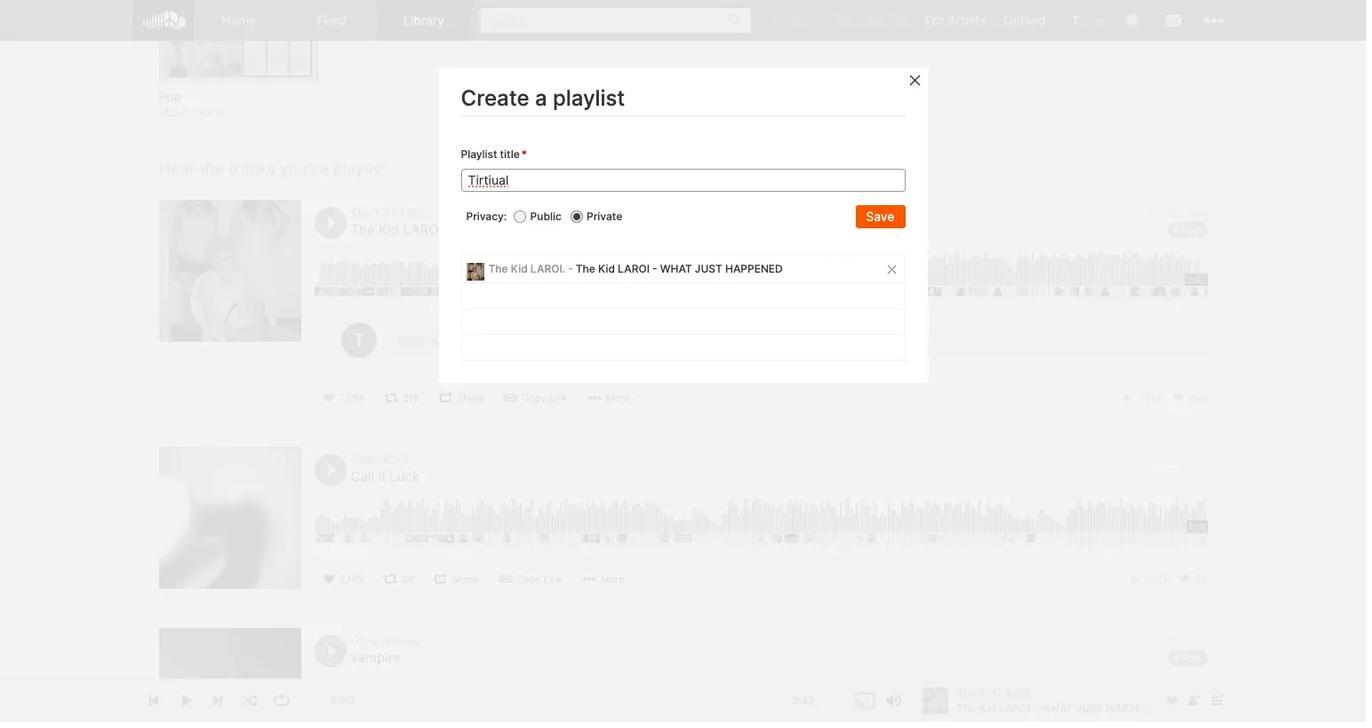 Task type: locate. For each thing, give the bounding box(es) containing it.
0 vertical spatial more
[[606, 392, 630, 405]]

-
[[446, 222, 452, 239], [568, 263, 573, 276], [652, 263, 657, 276]]

ago for vampire
[[1188, 635, 1207, 648]]

0 horizontal spatial try
[[769, 12, 788, 28]]

title
[[500, 148, 520, 161]]

- inside the kid laroi. the kid laroi - what just happened
[[446, 222, 452, 239]]

1 horizontal spatial just
[[695, 263, 722, 276]]

happened
[[536, 222, 608, 239], [725, 263, 783, 276]]

the down played:
[[351, 207, 370, 220]]

tara schultz's avatar element up 7,298
[[341, 323, 376, 358]]

try left go+
[[769, 12, 788, 28]]

1 horizontal spatial tara schultz's avatar element
[[1063, 9, 1086, 32]]

happened inside the kid laroi. the kid laroi - what just happened
[[536, 222, 608, 239]]

0 vertical spatial ago
[[1188, 207, 1207, 220]]

0 horizontal spatial -
[[446, 222, 452, 239]]

1 vertical spatial copy link button
[[492, 570, 571, 590]]

0 vertical spatial copy
[[522, 392, 546, 405]]

257k
[[1144, 574, 1170, 586]]

days
[[1162, 207, 1185, 220]]

share button right 218
[[432, 389, 493, 408]]

the kid laroi - what just happened element
[[159, 200, 301, 343], [466, 263, 484, 281]]

track stats element up months
[[1127, 570, 1207, 590]]

54
[[1195, 574, 1207, 586]]

share right 218
[[457, 392, 484, 405]]

laroi. inside the kid laroi. the kid laroi - what just happened
[[392, 207, 427, 220]]

save
[[866, 209, 895, 224]]

0 vertical spatial pop
[[159, 89, 181, 104]]

ago right 'month'
[[1188, 454, 1207, 467]]

306
[[1188, 392, 1207, 405]]

vampire link
[[351, 650, 401, 667]]

tara schultz's avatar element
[[1063, 9, 1086, 32], [341, 323, 376, 358]]

0 horizontal spatial happened
[[536, 222, 608, 239]]

try next pro link
[[825, 0, 916, 40]]

3 ago from the top
[[1188, 635, 1207, 648]]

laroi down private
[[618, 263, 650, 276]]

track stats element containing 236k
[[1121, 389, 1207, 408]]

copy link
[[522, 392, 568, 405], [517, 574, 563, 586]]

the
[[351, 207, 370, 220], [351, 222, 375, 239], [488, 263, 508, 276], [576, 263, 595, 276]]

0 vertical spatial laroi.
[[392, 207, 427, 220]]

236k
[[1138, 392, 1163, 405]]

0 vertical spatial pop link
[[159, 88, 319, 106]]

just
[[499, 222, 533, 239], [695, 263, 722, 276]]

the kid laroi - what just happened link
[[351, 222, 608, 239]]

1 vertical spatial laroi.
[[530, 263, 565, 276]]

0 vertical spatial share button
[[432, 389, 493, 408]]

ago inside 21 days ago pop
[[1188, 207, 1207, 220]]

music charts link
[[159, 106, 225, 121]]

1 horizontal spatial laroi
[[618, 263, 650, 276]]

the
[[199, 159, 224, 177]]

laroi down the kid laroi. link on the top left
[[403, 222, 442, 239]]

pop link
[[159, 88, 319, 106], [1168, 223, 1207, 239], [1168, 651, 1207, 667]]

more for 28
[[601, 574, 624, 586]]

1 vertical spatial pop
[[1182, 223, 1201, 237]]

2 try from the left
[[834, 12, 853, 28]]

1 vertical spatial track stats element
[[1127, 570, 1207, 590]]

more button
[[581, 389, 639, 408], [576, 570, 633, 590]]

kid
[[373, 207, 389, 220], [379, 222, 399, 239], [511, 263, 528, 276], [598, 263, 615, 276]]

1 horizontal spatial laroi.
[[530, 263, 565, 276]]

call it luck link
[[351, 469, 420, 486]]

1 horizontal spatial try
[[834, 12, 853, 28]]

2 vertical spatial ago
[[1188, 635, 1207, 648]]

for artists
[[925, 12, 986, 28]]

upload link
[[995, 0, 1054, 40]]

pop link down pop element at the left of the page
[[159, 88, 319, 106]]

more for 218
[[606, 392, 630, 405]]

ago for the kid laroi - what just happened
[[1188, 207, 1207, 220]]

0 vertical spatial copy link button
[[497, 389, 577, 408]]

2,189
[[339, 574, 364, 586]]

laroi. for kid
[[392, 207, 427, 220]]

share button right 28 on the left bottom of the page
[[427, 570, 487, 590]]

what
[[456, 222, 495, 239], [660, 263, 692, 276]]

1 try from the left
[[769, 12, 788, 28]]

1 vertical spatial copy
[[517, 574, 541, 586]]

pop down months
[[1182, 652, 1201, 665]]

1 ago from the top
[[1188, 207, 1207, 220]]

pop link down months
[[1168, 651, 1207, 667]]

copy link button
[[497, 389, 577, 408], [492, 570, 571, 590]]

for
[[925, 12, 944, 28]]

pop up music in the left top of the page
[[159, 89, 181, 104]]

music
[[159, 106, 188, 119]]

laroi.
[[392, 207, 427, 220], [530, 263, 565, 276]]

306 link
[[1171, 392, 1207, 405]]

0 vertical spatial more button
[[581, 389, 639, 408]]

home link
[[193, 0, 286, 41]]

2 vertical spatial pop link
[[1168, 651, 1207, 667]]

1 vertical spatial pop link
[[1168, 223, 1207, 239]]

0 vertical spatial share
[[457, 392, 484, 405]]

2 vertical spatial pop
[[1182, 652, 1201, 665]]

0 vertical spatial track stats element
[[1121, 389, 1207, 408]]

the down the kid laroi - what just happened link
[[488, 263, 508, 276]]

copy link for 28
[[517, 574, 563, 586]]

share for 218
[[457, 392, 484, 405]]

a
[[535, 85, 547, 111]]

create a playlist
[[461, 85, 625, 111]]

ago right months
[[1188, 635, 1207, 648]]

0 horizontal spatial the kid laroi - what just happened element
[[159, 200, 301, 343]]

more
[[606, 392, 630, 405], [601, 574, 624, 586]]

pop
[[159, 89, 181, 104], [1182, 223, 1201, 237], [1182, 652, 1201, 665]]

1 vertical spatial link
[[544, 574, 563, 586]]

ago right days
[[1188, 207, 1207, 220]]

link for 218
[[549, 392, 568, 405]]

what down playlist title text box
[[660, 263, 692, 276]]

try inside "link"
[[834, 12, 853, 28]]

pop inside 2 months ago pop
[[1182, 652, 1201, 665]]

2,189 button
[[314, 570, 372, 590]]

laroi. down "public"
[[530, 263, 565, 276]]

1 vertical spatial what
[[660, 263, 692, 276]]

share button for 28
[[427, 570, 487, 590]]

1 vertical spatial ago
[[1188, 454, 1207, 467]]

0 vertical spatial happened
[[536, 222, 608, 239]]

what inside the kid laroi. the kid laroi - what just happened
[[456, 222, 495, 239]]

28 button
[[377, 570, 423, 590]]

ago
[[1188, 207, 1207, 220], [1188, 454, 1207, 467], [1188, 635, 1207, 648]]

0 horizontal spatial laroi.
[[392, 207, 427, 220]]

what left "public"
[[456, 222, 495, 239]]

0 vertical spatial copy link
[[522, 392, 568, 405]]

28
[[402, 574, 414, 586]]

link
[[549, 392, 568, 405], [544, 574, 563, 586]]

7,298 button
[[314, 389, 373, 408]]

1 month ago
[[1145, 454, 1207, 467]]

1 vertical spatial more button
[[576, 570, 633, 590]]

track stats element
[[1121, 389, 1207, 408], [1127, 570, 1207, 590]]

1 vertical spatial copy link
[[517, 574, 563, 586]]

laroi
[[403, 222, 442, 239], [618, 263, 650, 276]]

0 horizontal spatial tara schultz's avatar element
[[341, 323, 376, 358]]

share button
[[432, 389, 493, 408], [427, 570, 487, 590]]

more button for 28
[[576, 570, 633, 590]]

1 horizontal spatial happened
[[725, 263, 783, 276]]

pop down days
[[1182, 223, 1201, 237]]

0 horizontal spatial just
[[499, 222, 533, 239]]

218 button
[[378, 389, 428, 408]]

1 vertical spatial happened
[[725, 263, 783, 276]]

laroi. up the kid laroi - what just happened link
[[392, 207, 427, 220]]

0 vertical spatial what
[[456, 222, 495, 239]]

luck
[[390, 469, 420, 486]]

0 vertical spatial tara schultz's avatar element
[[1063, 9, 1086, 32]]

0 vertical spatial link
[[549, 392, 568, 405]]

playlist title
[[461, 148, 520, 161]]

ago inside 2 months ago pop
[[1188, 635, 1207, 648]]

try left next at the right top
[[834, 12, 853, 28]]

pop link for vampire
[[1168, 651, 1207, 667]]

0 horizontal spatial laroi
[[403, 222, 442, 239]]

1 vertical spatial share button
[[427, 570, 487, 590]]

1 vertical spatial more
[[601, 574, 624, 586]]

copy
[[522, 392, 546, 405], [517, 574, 541, 586]]

0 vertical spatial laroi
[[403, 222, 442, 239]]

1 vertical spatial share
[[452, 574, 479, 586]]

playlist
[[461, 148, 497, 161]]

kid down played:
[[373, 207, 389, 220]]

share
[[457, 392, 484, 405], [452, 574, 479, 586]]

21
[[1147, 207, 1159, 220]]

the down private
[[576, 263, 595, 276]]

None search field
[[471, 0, 760, 40]]

0 vertical spatial just
[[499, 222, 533, 239]]

tara schultz's avatar element right upload
[[1063, 9, 1086, 32]]

pop inside 21 days ago pop
[[1182, 223, 1201, 237]]

0 horizontal spatial what
[[456, 222, 495, 239]]

try go+
[[769, 12, 816, 28]]

pop link down days
[[1168, 223, 1207, 239]]

olivia
[[351, 635, 378, 648]]

privacy:
[[466, 210, 507, 223]]

21 days ago pop
[[1147, 207, 1207, 237]]

happened up the kid laroi.         - the kid laroi - what just happened
[[536, 222, 608, 239]]

pop for the kid laroi - what just happened
[[1182, 223, 1201, 237]]

1 horizontal spatial the kid laroi - what just happened element
[[466, 263, 484, 281]]

the kid laroi.         - the kid laroi - what just happened
[[488, 263, 783, 276]]

share right 28 on the left bottom of the page
[[452, 574, 479, 586]]

try
[[769, 12, 788, 28], [834, 12, 853, 28]]

track stats element containing 257k
[[1127, 570, 1207, 590]]

you've
[[280, 159, 329, 177]]

happened up write a comment text field
[[725, 263, 783, 276]]

track stats element up 'month'
[[1121, 389, 1207, 408]]

library link
[[378, 0, 471, 41]]



Task type: describe. For each thing, give the bounding box(es) containing it.
pop inside pop music charts
[[159, 89, 181, 104]]

pro
[[888, 12, 907, 28]]

private
[[587, 210, 622, 223]]

library
[[403, 12, 444, 28]]

the kid laroi. link
[[351, 207, 427, 220]]

played:
[[333, 159, 388, 177]]

pop element
[[159, 0, 319, 83]]

218
[[402, 392, 419, 405]]

vampire
[[351, 650, 401, 667]]

1
[[1145, 454, 1150, 467]]

hear
[[159, 159, 195, 177]]

it
[[378, 469, 386, 486]]

call
[[351, 469, 374, 486]]

tracks
[[229, 159, 275, 177]]

hear the tracks you've played:
[[159, 159, 388, 177]]

2 horizontal spatial -
[[652, 263, 657, 276]]

7,298
[[339, 392, 364, 405]]

track stats element for 218
[[1121, 389, 1207, 408]]

1 vertical spatial just
[[695, 263, 722, 276]]

charts
[[191, 106, 225, 119]]

vampire element
[[159, 629, 301, 723]]

upload
[[1004, 12, 1046, 28]]

copy link button for 218
[[497, 389, 577, 408]]

copy link button for 28
[[492, 570, 571, 590]]

go+
[[791, 12, 816, 28]]

copy link for 218
[[522, 392, 568, 405]]

save button
[[856, 206, 905, 229]]

the kid laroi. the kid laroi - what just happened
[[351, 207, 608, 239]]

olivia rodrigo link
[[351, 635, 420, 648]]

the down the kid laroi. link on the top left
[[351, 222, 375, 239]]

artists
[[948, 12, 986, 28]]

pop music charts
[[159, 89, 225, 119]]

dxrknova
[[351, 454, 408, 467]]

feed link
[[286, 0, 378, 41]]

pop link for the kid laroi - what just happened
[[1168, 223, 1207, 239]]

feed
[[317, 12, 346, 28]]

try for try next pro
[[834, 12, 853, 28]]

month
[[1153, 454, 1185, 467]]

for artists link
[[916, 0, 995, 40]]

share for 28
[[452, 574, 479, 586]]

pop for vampire
[[1182, 652, 1201, 665]]

copy for 218
[[522, 392, 546, 405]]

playlist
[[553, 85, 625, 111]]

olivia rodrigo vampire
[[351, 635, 420, 667]]

rodrigo
[[381, 635, 420, 648]]

54 link
[[1178, 574, 1207, 586]]

try next pro
[[834, 12, 907, 28]]

just inside the kid laroi. the kid laroi - what just happened
[[499, 222, 533, 239]]

link for 28
[[544, 574, 563, 586]]

call it luck element
[[159, 447, 301, 590]]

laroi. for the
[[530, 263, 565, 276]]

Search search field
[[479, 8, 751, 33]]

dxrknova call it luck
[[351, 454, 420, 486]]

laroi inside the kid laroi. the kid laroi - what just happened
[[403, 222, 442, 239]]

2 months ago pop
[[1138, 635, 1207, 665]]

dxrknova link
[[351, 454, 408, 467]]

months
[[1148, 635, 1185, 648]]

try go+ link
[[760, 0, 825, 40]]

1 vertical spatial tara schultz's avatar element
[[341, 323, 376, 358]]

Playlist title text field
[[461, 169, 905, 192]]

more button for 218
[[581, 389, 639, 408]]

kid down the kid laroi. link on the top left
[[379, 222, 399, 239]]

public
[[530, 210, 561, 223]]

kid down the kid laroi - what just happened link
[[511, 263, 528, 276]]

create
[[461, 85, 529, 111]]

copy for 28
[[517, 574, 541, 586]]

Write a comment text field
[[383, 323, 1207, 358]]

next
[[856, 12, 884, 28]]

kid down private
[[598, 263, 615, 276]]

1 horizontal spatial -
[[568, 263, 573, 276]]

2
[[1138, 635, 1145, 648]]

1 vertical spatial laroi
[[618, 263, 650, 276]]

2 ago from the top
[[1188, 454, 1207, 467]]

1 horizontal spatial what
[[660, 263, 692, 276]]

home
[[222, 12, 256, 28]]

try for try go+
[[769, 12, 788, 28]]

share button for 218
[[432, 389, 493, 408]]

track stats element for 28
[[1127, 570, 1207, 590]]



Task type: vqa. For each thing, say whether or not it's contained in the screenshot.
the Rodrigo
yes



